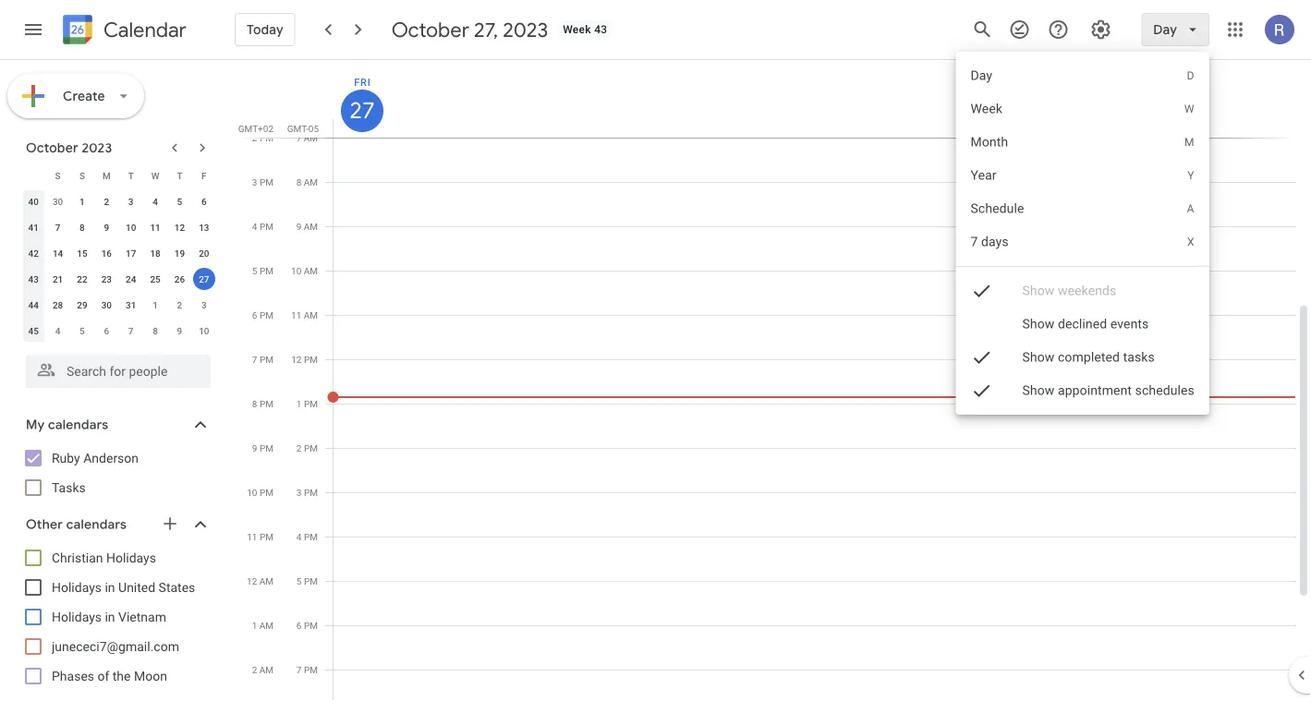 Task type: vqa. For each thing, say whether or not it's contained in the screenshot.
the left tab list
no



Task type: describe. For each thing, give the bounding box(es) containing it.
november 10 element
[[193, 320, 215, 342]]

6 right 1 am
[[296, 620, 302, 631]]

10 element
[[120, 216, 142, 238]]

d
[[1187, 69, 1195, 82]]

26
[[174, 273, 185, 285]]

12 am
[[247, 576, 273, 587]]

3 right the 10 pm
[[296, 487, 302, 498]]

12 for 12 am
[[247, 576, 257, 587]]

1 horizontal spatial 5 pm
[[296, 576, 318, 587]]

y
[[1188, 169, 1195, 182]]

month
[[971, 134, 1008, 150]]

october for october 27, 2023
[[391, 17, 469, 43]]

pm left 9 am
[[260, 221, 273, 232]]

november 8 element
[[144, 320, 166, 342]]

7 left november 8 element
[[128, 325, 134, 336]]

1 horizontal spatial 7 pm
[[296, 664, 318, 675]]

25 element
[[144, 268, 166, 290]]

14 element
[[47, 242, 69, 264]]

day button
[[1141, 7, 1209, 52]]

31 element
[[120, 294, 142, 316]]

1 am
[[252, 620, 273, 631]]

1 vertical spatial 3 pm
[[296, 487, 318, 498]]

show for show appointment schedules
[[1023, 383, 1055, 398]]

october 2023 grid
[[18, 163, 216, 344]]

vietnam
[[118, 609, 166, 625]]

pm down the 10 pm
[[260, 531, 273, 542]]

october 27, 2023
[[391, 17, 548, 43]]

5 right november 4 element
[[80, 325, 85, 336]]

6 left 11 am
[[252, 310, 257, 321]]

23 element
[[95, 268, 118, 290]]

5 left '10 am'
[[252, 265, 257, 276]]

43 inside row
[[28, 273, 39, 285]]

7 days
[[971, 234, 1009, 249]]

10 am
[[291, 265, 318, 276]]

am for 9 am
[[304, 221, 318, 232]]

1 horizontal spatial 2 pm
[[296, 443, 318, 454]]

add other calendars image
[[161, 515, 179, 533]]

9 for the november 9 element
[[177, 325, 182, 336]]

10 for 10 pm
[[247, 487, 257, 498]]

completed
[[1058, 350, 1120, 365]]

am for 7 am
[[304, 132, 318, 143]]

7 left 05
[[296, 132, 301, 143]]

tasks
[[1123, 350, 1155, 365]]

my calendars list
[[4, 444, 229, 503]]

year menu item
[[956, 159, 1209, 192]]

16 element
[[95, 242, 118, 264]]

2 s from the left
[[79, 170, 85, 181]]

november 1 element
[[144, 294, 166, 316]]

year
[[971, 168, 997, 183]]

0 vertical spatial 2 pm
[[252, 132, 273, 143]]

1 for 1 am
[[252, 620, 257, 631]]

23
[[101, 273, 112, 285]]

friday, october 27, today element
[[341, 90, 383, 132]]

check for show weekends
[[971, 280, 993, 302]]

row containing 41
[[21, 214, 216, 240]]

30 for the 30 element
[[101, 299, 112, 310]]

7 am
[[296, 132, 318, 143]]

junececi7@gmail.com
[[52, 639, 179, 654]]

29
[[77, 299, 87, 310]]

pm down 8 pm
[[260, 443, 273, 454]]

1 horizontal spatial 43
[[594, 23, 607, 36]]

12 for 12 pm
[[291, 354, 302, 365]]

day menu item
[[956, 59, 1209, 92]]

row containing 42
[[21, 240, 216, 266]]

calendars for other calendars
[[66, 517, 127, 533]]

15
[[77, 248, 87, 259]]

phases
[[52, 669, 94, 684]]

2 right 9 pm
[[296, 443, 302, 454]]

2 am
[[252, 664, 273, 675]]

9 for 9 pm
[[252, 443, 257, 454]]

show for show weekends
[[1023, 283, 1055, 298]]

0 horizontal spatial 7 pm
[[252, 354, 273, 365]]

27 column header
[[333, 60, 1296, 138]]

10 pm
[[247, 487, 273, 498]]

in for vietnam
[[105, 609, 115, 625]]

october 2023
[[26, 140, 112, 156]]

of
[[97, 669, 109, 684]]

phases of the moon
[[52, 669, 167, 684]]

november 6 element
[[95, 320, 118, 342]]

pm right the 10 pm
[[304, 487, 318, 498]]

13
[[199, 222, 209, 233]]

11 am
[[291, 310, 318, 321]]

17 element
[[120, 242, 142, 264]]

a
[[1187, 202, 1195, 215]]

4 right 13 element
[[252, 221, 257, 232]]

20
[[199, 248, 209, 259]]

other calendars button
[[4, 510, 229, 540]]

create button
[[7, 74, 144, 118]]

my
[[26, 417, 45, 433]]

m inside menu item
[[1185, 136, 1195, 149]]

1 s from the left
[[55, 170, 61, 181]]

november 2 element
[[169, 294, 191, 316]]

declined
[[1058, 316, 1107, 332]]

3 up 10 element
[[128, 196, 134, 207]]

main drawer image
[[22, 18, 44, 41]]

30 element
[[95, 294, 118, 316]]

holidays for vietnam
[[52, 609, 102, 625]]

appointment
[[1058, 383, 1132, 398]]

my calendars button
[[4, 410, 229, 440]]

22
[[77, 273, 87, 285]]

26 element
[[169, 268, 191, 290]]

pm right 12 am on the bottom
[[304, 576, 318, 587]]

27 inside 'element'
[[199, 273, 209, 285]]

other calendars
[[26, 517, 127, 533]]

40
[[28, 196, 39, 207]]

17
[[126, 248, 136, 259]]

day inside day menu item
[[971, 68, 993, 83]]

pm left gmt-
[[260, 132, 273, 143]]

19
[[174, 248, 185, 259]]

1 horizontal spatial 4 pm
[[296, 531, 318, 542]]

gmt-05
[[287, 123, 319, 134]]

24
[[126, 273, 136, 285]]

4 inside november 4 element
[[55, 325, 60, 336]]

moon
[[134, 669, 167, 684]]

create
[[63, 88, 105, 104]]

2 left november 3 element
[[177, 299, 182, 310]]

0 horizontal spatial 5 pm
[[252, 265, 273, 276]]

week 43
[[563, 23, 607, 36]]

holidays in vietnam
[[52, 609, 166, 625]]

4 right 11 pm
[[296, 531, 302, 542]]

12 for 12
[[174, 222, 185, 233]]

pm left 12 pm
[[260, 354, 273, 365]]

0 horizontal spatial 6 pm
[[252, 310, 273, 321]]

24 element
[[120, 268, 142, 290]]

holidays for united
[[52, 580, 102, 595]]

0 vertical spatial holidays
[[106, 550, 156, 565]]

41
[[28, 222, 39, 233]]

2 t from the left
[[177, 170, 182, 181]]

14
[[53, 248, 63, 259]]

show declined events
[[1023, 316, 1149, 332]]

my calendars
[[26, 417, 108, 433]]

28
[[53, 299, 63, 310]]

am for 10 am
[[304, 265, 318, 276]]

w inside october 2023 grid
[[151, 170, 159, 181]]

6 up 13 element
[[201, 196, 207, 207]]

5 up 12 element
[[177, 196, 182, 207]]

27 inside column header
[[348, 96, 374, 125]]

31
[[126, 299, 136, 310]]

10 for 10 am
[[291, 265, 301, 276]]

show appointment schedules
[[1023, 383, 1195, 398]]

20 element
[[193, 242, 215, 264]]

states
[[159, 580, 195, 595]]

8 am
[[296, 176, 318, 188]]

show declined events checkbox item
[[956, 255, 1209, 394]]

fri 27
[[348, 76, 374, 125]]

calendar element
[[59, 11, 187, 52]]

pm left '10 am'
[[260, 265, 273, 276]]

9 left 10 element
[[104, 222, 109, 233]]

9 am
[[296, 221, 318, 232]]

schedules
[[1135, 383, 1195, 398]]

november 7 element
[[120, 320, 142, 342]]

the
[[113, 669, 131, 684]]

Search for people text field
[[37, 355, 200, 388]]

2 check checkbox item from the top
[[956, 341, 1209, 374]]

am for 2 am
[[259, 664, 273, 675]]

25
[[150, 273, 161, 285]]

today button
[[235, 7, 295, 52]]

calendars for my calendars
[[48, 417, 108, 433]]

menu containing check
[[956, 52, 1209, 415]]



Task type: locate. For each thing, give the bounding box(es) containing it.
42
[[28, 248, 39, 259]]

1 for november 1 element at the left top
[[153, 299, 158, 310]]

1
[[80, 196, 85, 207], [153, 299, 158, 310], [296, 398, 302, 409], [252, 620, 257, 631]]

2023
[[503, 17, 548, 43], [82, 140, 112, 156]]

show for show declined events
[[1023, 316, 1055, 332]]

45
[[28, 325, 39, 336]]

row containing s
[[21, 163, 216, 188]]

28 element
[[47, 294, 69, 316]]

pm up 1 pm on the left
[[304, 354, 318, 365]]

show weekends
[[1023, 283, 1117, 298]]

0 vertical spatial october
[[391, 17, 469, 43]]

2 vertical spatial check
[[971, 380, 993, 402]]

6
[[201, 196, 207, 207], [252, 310, 257, 321], [104, 325, 109, 336], [296, 620, 302, 631]]

in up junececi7@gmail.com
[[105, 609, 115, 625]]

pm
[[260, 132, 273, 143], [260, 176, 273, 188], [260, 221, 273, 232], [260, 265, 273, 276], [260, 310, 273, 321], [260, 354, 273, 365], [304, 354, 318, 365], [260, 398, 273, 409], [304, 398, 318, 409], [260, 443, 273, 454], [304, 443, 318, 454], [260, 487, 273, 498], [304, 487, 318, 498], [260, 531, 273, 542], [304, 531, 318, 542], [304, 576, 318, 587], [304, 620, 318, 631], [304, 664, 318, 675]]

1 vertical spatial october
[[26, 140, 78, 156]]

gmt-
[[287, 123, 308, 134]]

anderson
[[83, 450, 139, 466]]

0 vertical spatial 6 pm
[[252, 310, 273, 321]]

november 4 element
[[47, 320, 69, 342]]

am up 2 am
[[259, 620, 273, 631]]

holidays in united states
[[52, 580, 195, 595]]

1 pm
[[296, 398, 318, 409]]

11
[[150, 222, 161, 233], [291, 310, 301, 321], [247, 531, 257, 542]]

united
[[118, 580, 155, 595]]

7 right 41 on the top of page
[[55, 222, 60, 233]]

2 horizontal spatial 12
[[291, 354, 302, 365]]

6 pm right 1 am
[[296, 620, 318, 631]]

0 vertical spatial w
[[1185, 103, 1195, 115]]

0 vertical spatial 4 pm
[[252, 221, 273, 232]]

1 horizontal spatial 12
[[247, 576, 257, 587]]

12 element
[[169, 216, 191, 238]]

10 left 11 element
[[126, 222, 136, 233]]

2 horizontal spatial 11
[[291, 310, 301, 321]]

am
[[304, 132, 318, 143], [304, 176, 318, 188], [304, 221, 318, 232], [304, 265, 318, 276], [304, 310, 318, 321], [259, 576, 273, 587], [259, 620, 273, 631], [259, 664, 273, 675]]

0 horizontal spatial 3 pm
[[252, 176, 273, 188]]

days
[[981, 234, 1009, 249]]

t up 10 element
[[128, 170, 134, 181]]

november 9 element
[[169, 320, 191, 342]]

1 horizontal spatial 30
[[101, 299, 112, 310]]

fri
[[354, 76, 371, 88]]

w left f
[[151, 170, 159, 181]]

9 for 9 am
[[296, 221, 301, 232]]

0 horizontal spatial 12
[[174, 222, 185, 233]]

8 for 8 pm
[[252, 398, 257, 409]]

1 vertical spatial in
[[105, 609, 115, 625]]

1 vertical spatial holidays
[[52, 580, 102, 595]]

week up month
[[971, 101, 1003, 116]]

row containing 40
[[21, 188, 216, 214]]

1 right 8 pm
[[296, 398, 302, 409]]

0 horizontal spatial 2023
[[82, 140, 112, 156]]

row group inside october 2023 grid
[[21, 188, 216, 344]]

5 pm right 12 am on the bottom
[[296, 576, 318, 587]]

holidays down christian
[[52, 580, 102, 595]]

1 vertical spatial 4 pm
[[296, 531, 318, 542]]

october up "september 30" element
[[26, 140, 78, 156]]

11 down '10 am'
[[291, 310, 301, 321]]

1 horizontal spatial m
[[1185, 136, 1195, 149]]

4
[[153, 196, 158, 207], [252, 221, 257, 232], [55, 325, 60, 336], [296, 531, 302, 542]]

10 for 10 element
[[126, 222, 136, 233]]

1 vertical spatial 5 pm
[[296, 576, 318, 587]]

2 pm right 9 pm
[[296, 443, 318, 454]]

None search field
[[0, 347, 229, 388]]

18 element
[[144, 242, 166, 264]]

2 in from the top
[[105, 609, 115, 625]]

2023 right 27,
[[503, 17, 548, 43]]

1 show from the top
[[1023, 283, 1055, 298]]

1 horizontal spatial 3 pm
[[296, 487, 318, 498]]

5 row from the top
[[21, 266, 216, 292]]

pm left 1 pm on the left
[[260, 398, 273, 409]]

show for show completed tasks
[[1023, 350, 1055, 365]]

calendars
[[48, 417, 108, 433], [66, 517, 127, 533]]

13 element
[[193, 216, 215, 238]]

15 element
[[71, 242, 93, 264]]

in
[[105, 580, 115, 595], [105, 609, 115, 625]]

1 check checkbox item from the top
[[956, 274, 1209, 308]]

4 up 11 element
[[153, 196, 158, 207]]

1 vertical spatial w
[[151, 170, 159, 181]]

43
[[594, 23, 607, 36], [28, 273, 39, 285]]

calendar heading
[[100, 17, 187, 43]]

0 horizontal spatial day
[[971, 68, 993, 83]]

12 right 11 element
[[174, 222, 185, 233]]

am for 8 am
[[304, 176, 318, 188]]

ruby anderson
[[52, 450, 139, 466]]

1 horizontal spatial week
[[971, 101, 1003, 116]]

11 for 11 pm
[[247, 531, 257, 542]]

am for 12 am
[[259, 576, 273, 587]]

9 pm
[[252, 443, 273, 454]]

2 vertical spatial 11
[[247, 531, 257, 542]]

8 down 7 am
[[296, 176, 301, 188]]

11 pm
[[247, 531, 273, 542]]

day inside day dropdown button
[[1153, 21, 1177, 38]]

w inside menu item
[[1185, 103, 1195, 115]]

1 for 1 pm
[[296, 398, 302, 409]]

0 vertical spatial 3 pm
[[252, 176, 273, 188]]

2 check from the top
[[971, 346, 993, 369]]

4 left november 5 element
[[55, 325, 60, 336]]

other
[[26, 517, 63, 533]]

4 pm left 9 am
[[252, 221, 273, 232]]

show left declined
[[1023, 316, 1055, 332]]

8 for 8 am
[[296, 176, 301, 188]]

0 vertical spatial m
[[1185, 136, 1195, 149]]

s up "september 30" element
[[55, 170, 61, 181]]

week for week 43
[[563, 23, 591, 36]]

row containing 43
[[21, 266, 216, 292]]

m
[[1185, 136, 1195, 149], [102, 170, 111, 181]]

11 for 11
[[150, 222, 161, 233]]

05
[[308, 123, 319, 134]]

menu
[[956, 52, 1209, 415]]

show left the completed
[[1023, 350, 1055, 365]]

show
[[1023, 283, 1055, 298], [1023, 316, 1055, 332], [1023, 350, 1055, 365], [1023, 383, 1055, 398]]

october left 27,
[[391, 17, 469, 43]]

4 pm right 11 pm
[[296, 531, 318, 542]]

september 30 element
[[47, 190, 69, 213]]

30 for "september 30" element
[[53, 196, 63, 207]]

3 row from the top
[[21, 214, 216, 240]]

today
[[247, 21, 283, 38]]

show completed tasks
[[1023, 350, 1155, 365]]

1 horizontal spatial s
[[79, 170, 85, 181]]

18
[[150, 248, 161, 259]]

show inside checkbox item
[[1023, 316, 1055, 332]]

6 left november 7 element
[[104, 325, 109, 336]]

0 horizontal spatial w
[[151, 170, 159, 181]]

27,
[[474, 17, 498, 43]]

2 show from the top
[[1023, 316, 1055, 332]]

0 vertical spatial day
[[1153, 21, 1177, 38]]

6 row from the top
[[21, 292, 216, 318]]

0 vertical spatial in
[[105, 580, 115, 595]]

1 horizontal spatial day
[[1153, 21, 1177, 38]]

1 horizontal spatial 27
[[348, 96, 374, 125]]

am down 8 am
[[304, 221, 318, 232]]

check
[[971, 280, 993, 302], [971, 346, 993, 369], [971, 380, 993, 402]]

7 up 8 pm
[[252, 354, 257, 365]]

8 for november 8 element
[[153, 325, 158, 336]]

row group
[[21, 188, 216, 344]]

week for week
[[971, 101, 1003, 116]]

w down d
[[1185, 103, 1195, 115]]

1 vertical spatial m
[[102, 170, 111, 181]]

0 vertical spatial 5 pm
[[252, 265, 273, 276]]

7 inside menu item
[[971, 234, 978, 249]]

4 pm
[[252, 221, 273, 232], [296, 531, 318, 542]]

m inside row
[[102, 170, 111, 181]]

27
[[348, 96, 374, 125], [199, 273, 209, 285]]

44
[[28, 299, 39, 310]]

0 vertical spatial calendars
[[48, 417, 108, 433]]

1 horizontal spatial 2023
[[503, 17, 548, 43]]

7 pm
[[252, 354, 273, 365], [296, 664, 318, 675]]

1 vertical spatial 30
[[101, 299, 112, 310]]

0 vertical spatial 2023
[[503, 17, 548, 43]]

f
[[201, 170, 207, 181]]

9
[[296, 221, 301, 232], [104, 222, 109, 233], [177, 325, 182, 336], [252, 443, 257, 454]]

10
[[126, 222, 136, 233], [291, 265, 301, 276], [199, 325, 209, 336], [247, 487, 257, 498]]

3 right f
[[252, 176, 257, 188]]

week menu item
[[956, 92, 1209, 126]]

1 down 12 am on the bottom
[[252, 620, 257, 631]]

3 show from the top
[[1023, 350, 1055, 365]]

gmt+02
[[238, 123, 273, 134]]

0 horizontal spatial 11
[[150, 222, 161, 233]]

t
[[128, 170, 134, 181], [177, 170, 182, 181]]

in left united
[[105, 580, 115, 595]]

21 element
[[47, 268, 69, 290]]

1 vertical spatial 11
[[291, 310, 301, 321]]

10 for november 10 element
[[199, 325, 209, 336]]

0 horizontal spatial m
[[102, 170, 111, 181]]

row group containing 40
[[21, 188, 216, 344]]

pm right 2 am
[[304, 664, 318, 675]]

3 pm right the 10 pm
[[296, 487, 318, 498]]

ruby
[[52, 450, 80, 466]]

check for show appointment schedules
[[971, 380, 993, 402]]

10 up 11 am
[[291, 265, 301, 276]]

5
[[177, 196, 182, 207], [252, 265, 257, 276], [80, 325, 85, 336], [296, 576, 302, 587]]

christian holidays
[[52, 550, 156, 565]]

2 right "september 30" element
[[104, 196, 109, 207]]

10 up 11 pm
[[247, 487, 257, 498]]

am down 9 am
[[304, 265, 318, 276]]

0 horizontal spatial 43
[[28, 273, 39, 285]]

11 for 11 am
[[291, 310, 301, 321]]

october for october 2023
[[26, 140, 78, 156]]

2 left gmt-
[[252, 132, 257, 143]]

am for 11 am
[[304, 310, 318, 321]]

3 right november 2 element
[[201, 299, 207, 310]]

3 check checkbox item from the top
[[956, 374, 1209, 407]]

weekends
[[1058, 283, 1117, 298]]

0 vertical spatial 7 pm
[[252, 354, 273, 365]]

calendar
[[103, 17, 187, 43]]

november 3 element
[[193, 294, 215, 316]]

30 right 29 "element"
[[101, 299, 112, 310]]

0 horizontal spatial week
[[563, 23, 591, 36]]

0 vertical spatial 30
[[53, 196, 63, 207]]

0 vertical spatial 12
[[174, 222, 185, 233]]

16
[[101, 248, 112, 259]]

22 element
[[71, 268, 93, 290]]

1 horizontal spatial october
[[391, 17, 469, 43]]

pm down 9 pm
[[260, 487, 273, 498]]

1 horizontal spatial w
[[1185, 103, 1195, 115]]

schedule
[[971, 201, 1024, 216]]

tasks
[[52, 480, 86, 495]]

12 down 11 pm
[[247, 576, 257, 587]]

9 up the 10 pm
[[252, 443, 257, 454]]

21
[[53, 273, 63, 285]]

6 pm
[[252, 310, 273, 321], [296, 620, 318, 631]]

pm left 8 am
[[260, 176, 273, 188]]

1 vertical spatial 43
[[28, 273, 39, 285]]

check checkbox item down show completed tasks on the right of the page
[[956, 374, 1209, 407]]

pm down 12 pm
[[304, 398, 318, 409]]

0 horizontal spatial 30
[[53, 196, 63, 207]]

3 check from the top
[[971, 380, 993, 402]]

7
[[296, 132, 301, 143], [55, 222, 60, 233], [971, 234, 978, 249], [128, 325, 134, 336], [252, 354, 257, 365], [296, 664, 302, 675]]

0 vertical spatial 27
[[348, 96, 374, 125]]

row
[[21, 163, 216, 188], [21, 188, 216, 214], [21, 214, 216, 240], [21, 240, 216, 266], [21, 266, 216, 292], [21, 292, 216, 318], [21, 318, 216, 344]]

s
[[55, 170, 61, 181], [79, 170, 85, 181]]

1 row from the top
[[21, 163, 216, 188]]

day up month
[[971, 68, 993, 83]]

1 right "september 30" element
[[80, 196, 85, 207]]

pm down 1 pm on the left
[[304, 443, 318, 454]]

week right 27,
[[563, 23, 591, 36]]

3
[[252, 176, 257, 188], [128, 196, 134, 207], [201, 299, 207, 310], [296, 487, 302, 498]]

pm right 1 am
[[304, 620, 318, 631]]

11 up 12 am on the bottom
[[247, 531, 257, 542]]

1 left november 2 element
[[153, 299, 158, 310]]

27, today element
[[193, 268, 215, 290]]

2023 down create
[[82, 140, 112, 156]]

1 check from the top
[[971, 280, 993, 302]]

1 horizontal spatial 11
[[247, 531, 257, 542]]

1 vertical spatial 2 pm
[[296, 443, 318, 454]]

1 vertical spatial 2023
[[82, 140, 112, 156]]

5 right 12 am on the bottom
[[296, 576, 302, 587]]

1 horizontal spatial 6 pm
[[296, 620, 318, 631]]

1 vertical spatial 6 pm
[[296, 620, 318, 631]]

2
[[252, 132, 257, 143], [104, 196, 109, 207], [177, 299, 182, 310], [296, 443, 302, 454], [252, 664, 257, 675]]

am for 1 am
[[259, 620, 273, 631]]

am up 12 pm
[[304, 310, 318, 321]]

27 right 26 element
[[199, 273, 209, 285]]

row containing 44
[[21, 292, 216, 318]]

10 right the november 9 element
[[199, 325, 209, 336]]

0 horizontal spatial 4 pm
[[252, 221, 273, 232]]

11 inside row
[[150, 222, 161, 233]]

4 show from the top
[[1023, 383, 1055, 398]]

0 horizontal spatial october
[[26, 140, 78, 156]]

2 pm
[[252, 132, 273, 143], [296, 443, 318, 454]]

settings menu image
[[1090, 18, 1112, 41]]

am up 1 am
[[259, 576, 273, 587]]

2 vertical spatial 12
[[247, 576, 257, 587]]

12 down 11 am
[[291, 354, 302, 365]]

day
[[1153, 21, 1177, 38], [971, 68, 993, 83]]

m down the october 2023
[[102, 170, 111, 181]]

9 right november 8 element
[[177, 325, 182, 336]]

8 left the november 9 element
[[153, 325, 158, 336]]

calendars up ruby
[[48, 417, 108, 433]]

1 vertical spatial calendars
[[66, 517, 127, 533]]

3 pm left 8 am
[[252, 176, 273, 188]]

events
[[1111, 316, 1149, 332]]

1 vertical spatial 12
[[291, 354, 302, 365]]

0 vertical spatial 11
[[150, 222, 161, 233]]

1 vertical spatial 7 pm
[[296, 664, 318, 675]]

12 pm
[[291, 354, 318, 365]]

1 vertical spatial day
[[971, 68, 993, 83]]

t left f
[[177, 170, 182, 181]]

check for show completed tasks
[[971, 346, 993, 369]]

check checkbox item
[[956, 274, 1209, 308], [956, 341, 1209, 374], [956, 374, 1209, 407]]

27 grid
[[237, 60, 1311, 701]]

x
[[1187, 236, 1195, 249]]

0 vertical spatial check
[[971, 280, 993, 302]]

show left appointment
[[1023, 383, 1055, 398]]

2 pm left gmt-
[[252, 132, 273, 143]]

day right settings menu image
[[1153, 21, 1177, 38]]

calendars up christian holidays
[[66, 517, 127, 533]]

november 5 element
[[71, 320, 93, 342]]

schedule menu item
[[956, 192, 1209, 225]]

week
[[563, 23, 591, 36], [971, 101, 1003, 116]]

holidays
[[106, 550, 156, 565], [52, 580, 102, 595], [52, 609, 102, 625]]

12 inside row
[[174, 222, 185, 233]]

week inside menu item
[[971, 101, 1003, 116]]

2 vertical spatial holidays
[[52, 609, 102, 625]]

am down 7 am
[[304, 176, 318, 188]]

27 cell
[[192, 266, 216, 292]]

30 right '40'
[[53, 196, 63, 207]]

christian
[[52, 550, 103, 565]]

8
[[296, 176, 301, 188], [80, 222, 85, 233], [153, 325, 158, 336], [252, 398, 257, 409]]

1 horizontal spatial t
[[177, 170, 182, 181]]

1 vertical spatial 27
[[199, 273, 209, 285]]

1 t from the left
[[128, 170, 134, 181]]

0 vertical spatial 43
[[594, 23, 607, 36]]

pm left 11 am
[[260, 310, 273, 321]]

29 element
[[71, 294, 93, 316]]

0 horizontal spatial 2 pm
[[252, 132, 273, 143]]

7 pm left 12 pm
[[252, 354, 273, 365]]

27 down fri
[[348, 96, 374, 125]]

6 pm left 11 am
[[252, 310, 273, 321]]

in for united
[[105, 580, 115, 595]]

7 row from the top
[[21, 318, 216, 344]]

1 vertical spatial week
[[971, 101, 1003, 116]]

7 pm right 2 am
[[296, 664, 318, 675]]

1 vertical spatial check
[[971, 346, 993, 369]]

19 element
[[169, 242, 191, 264]]

month menu item
[[956, 126, 1209, 159]]

holidays up junececi7@gmail.com
[[52, 609, 102, 625]]

pm right 11 pm
[[304, 531, 318, 542]]

row containing 45
[[21, 318, 216, 344]]

0 vertical spatial week
[[563, 23, 591, 36]]

0 horizontal spatial t
[[128, 170, 134, 181]]

7 days menu item
[[956, 225, 1209, 259]]

w
[[1185, 103, 1195, 115], [151, 170, 159, 181]]

other calendars list
[[4, 543, 229, 691]]

8 up 15 element
[[80, 222, 85, 233]]

0 horizontal spatial 27
[[199, 273, 209, 285]]

check checkbox item down declined
[[956, 341, 1209, 374]]

11 element
[[144, 216, 166, 238]]

0 horizontal spatial s
[[55, 170, 61, 181]]

4 row from the top
[[21, 240, 216, 266]]

7 right 2 am
[[296, 664, 302, 675]]

2 row from the top
[[21, 188, 216, 214]]

1 in from the top
[[105, 580, 115, 595]]

8 pm
[[252, 398, 273, 409]]

2 down 1 am
[[252, 664, 257, 675]]



